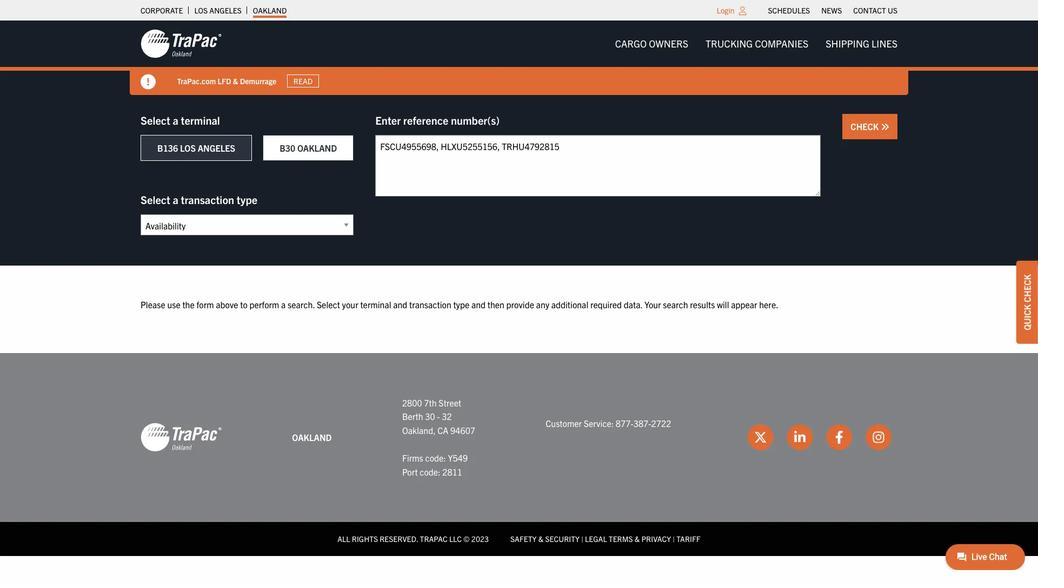 Task type: vqa. For each thing, say whether or not it's contained in the screenshot.
footer on the bottom of page containing 2800 7th Street
yes



Task type: describe. For each thing, give the bounding box(es) containing it.
menu bar inside banner
[[606, 33, 906, 55]]

will
[[717, 300, 729, 310]]

safety & security link
[[510, 535, 580, 545]]

please
[[141, 300, 165, 310]]

login link
[[717, 5, 735, 15]]

1 vertical spatial oakland
[[297, 143, 337, 154]]

shipping lines link
[[817, 33, 906, 55]]

service:
[[584, 418, 614, 429]]

trapac.com
[[177, 76, 216, 86]]

los angeles link
[[194, 3, 242, 18]]

light image
[[739, 6, 746, 15]]

los angeles
[[194, 5, 242, 15]]

us
[[888, 5, 897, 15]]

reserved.
[[380, 535, 418, 545]]

0 vertical spatial los
[[194, 5, 208, 15]]

above
[[216, 300, 238, 310]]

any
[[536, 300, 549, 310]]

customer service: 877-387-2722
[[546, 418, 671, 429]]

firms
[[402, 453, 423, 464]]

30
[[425, 412, 435, 422]]

companies
[[755, 37, 808, 50]]

additional
[[551, 300, 588, 310]]

port
[[402, 467, 418, 478]]

contact us
[[853, 5, 897, 15]]

-
[[437, 412, 440, 422]]

reference
[[403, 114, 448, 127]]

1 vertical spatial los
[[180, 143, 196, 154]]

customer
[[546, 418, 582, 429]]

b30 oakland
[[280, 143, 337, 154]]

0 vertical spatial code:
[[425, 453, 446, 464]]

your
[[342, 300, 358, 310]]

all rights reserved. trapac llc © 2023
[[338, 535, 489, 545]]

search.
[[288, 300, 315, 310]]

lines
[[872, 37, 897, 50]]

check button
[[843, 114, 897, 139]]

solid image
[[141, 75, 156, 90]]

oakland,
[[402, 425, 436, 436]]

street
[[439, 398, 461, 409]]

a for terminal
[[173, 114, 178, 127]]

contact us link
[[853, 3, 897, 18]]

1 vertical spatial code:
[[420, 467, 440, 478]]

shipping lines
[[826, 37, 897, 50]]

your
[[645, 300, 661, 310]]

2 and from the left
[[471, 300, 486, 310]]

trucking companies
[[706, 37, 808, 50]]

1 oakland image from the top
[[141, 29, 222, 59]]

& inside banner
[[233, 76, 238, 86]]

32
[[442, 412, 452, 422]]

2800
[[402, 398, 422, 409]]

read link
[[288, 75, 319, 88]]

2 horizontal spatial &
[[635, 535, 640, 545]]

data.
[[624, 300, 643, 310]]

check inside "button"
[[851, 121, 881, 132]]

cargo owners
[[615, 37, 688, 50]]

387-
[[634, 418, 651, 429]]

1 | from the left
[[581, 535, 583, 545]]

oakland link
[[253, 3, 287, 18]]

2 vertical spatial select
[[317, 300, 340, 310]]

select for select a transaction type
[[141, 193, 170, 207]]

trucking
[[706, 37, 753, 50]]

owners
[[649, 37, 688, 50]]

2 vertical spatial a
[[281, 300, 286, 310]]

2 | from the left
[[673, 535, 675, 545]]

number(s)
[[451, 114, 500, 127]]

solid image
[[881, 123, 889, 131]]

safety & security | legal terms & privacy | tariff
[[510, 535, 701, 545]]

b30
[[280, 143, 295, 154]]

firms code:  y549 port code:  2811
[[402, 453, 468, 478]]

select for select a terminal
[[141, 114, 170, 127]]

7th
[[424, 398, 437, 409]]

provide
[[506, 300, 534, 310]]

quick check
[[1022, 275, 1033, 331]]

perform
[[249, 300, 279, 310]]

trucking companies link
[[697, 33, 817, 55]]

banner containing cargo owners
[[0, 21, 1038, 95]]

tariff
[[677, 535, 701, 545]]

y549
[[448, 453, 468, 464]]

cargo owners link
[[606, 33, 697, 55]]

1 horizontal spatial &
[[538, 535, 543, 545]]

results
[[690, 300, 715, 310]]



Task type: locate. For each thing, give the bounding box(es) containing it.
footer containing 2800 7th street
[[0, 353, 1038, 557]]

transaction
[[181, 193, 234, 207], [409, 300, 451, 310]]

appear
[[731, 300, 757, 310]]

enter reference number(s)
[[375, 114, 500, 127]]

los right b136 at top
[[180, 143, 196, 154]]

form
[[196, 300, 214, 310]]

0 vertical spatial check
[[851, 121, 881, 132]]

terminal right your
[[360, 300, 391, 310]]

tariff link
[[677, 535, 701, 545]]

oakland inside footer
[[292, 432, 332, 443]]

a
[[173, 114, 178, 127], [173, 193, 178, 207], [281, 300, 286, 310]]

a left "search."
[[281, 300, 286, 310]]

menu bar up shipping
[[762, 3, 903, 18]]

terms
[[609, 535, 633, 545]]

94607
[[450, 425, 475, 436]]

1 vertical spatial a
[[173, 193, 178, 207]]

©
[[464, 535, 470, 545]]

menu bar down light icon
[[606, 33, 906, 55]]

select down b136 at top
[[141, 193, 170, 207]]

privacy
[[641, 535, 671, 545]]

contact
[[853, 5, 886, 15]]

demurrage
[[240, 76, 277, 86]]

schedules link
[[768, 3, 810, 18]]

check
[[851, 121, 881, 132], [1022, 275, 1033, 303]]

0 vertical spatial oakland
[[253, 5, 287, 15]]

oakland image
[[141, 29, 222, 59], [141, 423, 222, 453]]

trapac.com lfd & demurrage
[[177, 76, 277, 86]]

0 vertical spatial select
[[141, 114, 170, 127]]

1 horizontal spatial |
[[673, 535, 675, 545]]

b136 los angeles
[[157, 143, 235, 154]]

trapac
[[420, 535, 447, 545]]

corporate
[[141, 5, 183, 15]]

0 vertical spatial type
[[237, 193, 257, 207]]

2023
[[471, 535, 489, 545]]

0 horizontal spatial type
[[237, 193, 257, 207]]

2 vertical spatial oakland
[[292, 432, 332, 443]]

a for transaction
[[173, 193, 178, 207]]

please use the form above to perform a search. select your terminal and transaction type and then provide any additional required data. your search results will appear here.
[[141, 300, 778, 310]]

| left legal
[[581, 535, 583, 545]]

0 horizontal spatial check
[[851, 121, 881, 132]]

1 vertical spatial select
[[141, 193, 170, 207]]

rights
[[352, 535, 378, 545]]

1 vertical spatial check
[[1022, 275, 1033, 303]]

&
[[233, 76, 238, 86], [538, 535, 543, 545], [635, 535, 640, 545]]

a down b136 at top
[[173, 193, 178, 207]]

0 vertical spatial terminal
[[181, 114, 220, 127]]

menu bar
[[762, 3, 903, 18], [606, 33, 906, 55]]

angeles left oakland link
[[209, 5, 242, 15]]

0 vertical spatial oakland image
[[141, 29, 222, 59]]

0 horizontal spatial and
[[393, 300, 407, 310]]

a up b136 at top
[[173, 114, 178, 127]]

code: up 2811
[[425, 453, 446, 464]]

terminal up b136 los angeles
[[181, 114, 220, 127]]

0 horizontal spatial terminal
[[181, 114, 220, 127]]

then
[[488, 300, 504, 310]]

menu bar containing schedules
[[762, 3, 903, 18]]

select a terminal
[[141, 114, 220, 127]]

1 horizontal spatial and
[[471, 300, 486, 310]]

all
[[338, 535, 350, 545]]

and
[[393, 300, 407, 310], [471, 300, 486, 310]]

2 oakland image from the top
[[141, 423, 222, 453]]

quick check link
[[1016, 261, 1038, 344]]

shipping
[[826, 37, 869, 50]]

use
[[167, 300, 180, 310]]

select left your
[[317, 300, 340, 310]]

1 vertical spatial menu bar
[[606, 33, 906, 55]]

check inside "link"
[[1022, 275, 1033, 303]]

search
[[663, 300, 688, 310]]

2722
[[651, 418, 671, 429]]

& right lfd
[[233, 76, 238, 86]]

code: right port
[[420, 467, 440, 478]]

los right corporate at left top
[[194, 5, 208, 15]]

banner
[[0, 21, 1038, 95]]

1 horizontal spatial terminal
[[360, 300, 391, 310]]

select a transaction type
[[141, 193, 257, 207]]

2800 7th street berth 30 - 32 oakland, ca 94607
[[402, 398, 475, 436]]

legal
[[585, 535, 607, 545]]

enter
[[375, 114, 401, 127]]

legal terms & privacy link
[[585, 535, 671, 545]]

cargo
[[615, 37, 647, 50]]

angeles
[[209, 5, 242, 15], [198, 143, 235, 154]]

berth
[[402, 412, 423, 422]]

1 and from the left
[[393, 300, 407, 310]]

|
[[581, 535, 583, 545], [673, 535, 675, 545]]

the
[[182, 300, 195, 310]]

safety
[[510, 535, 537, 545]]

schedules
[[768, 5, 810, 15]]

1 vertical spatial transaction
[[409, 300, 451, 310]]

and left 'then'
[[471, 300, 486, 310]]

lfd
[[218, 76, 231, 86]]

to
[[240, 300, 248, 310]]

1 vertical spatial type
[[453, 300, 469, 310]]

login
[[717, 5, 735, 15]]

877-
[[616, 418, 634, 429]]

1 vertical spatial oakland image
[[141, 423, 222, 453]]

security
[[545, 535, 580, 545]]

Enter reference number(s) text field
[[375, 135, 821, 197]]

1 horizontal spatial type
[[453, 300, 469, 310]]

and right your
[[393, 300, 407, 310]]

corporate link
[[141, 3, 183, 18]]

0 vertical spatial menu bar
[[762, 3, 903, 18]]

read
[[294, 76, 313, 86]]

select up b136 at top
[[141, 114, 170, 127]]

angeles down select a terminal
[[198, 143, 235, 154]]

1 horizontal spatial transaction
[[409, 300, 451, 310]]

quick
[[1022, 305, 1033, 331]]

news link
[[821, 3, 842, 18]]

0 horizontal spatial |
[[581, 535, 583, 545]]

ca
[[438, 425, 448, 436]]

llc
[[449, 535, 462, 545]]

& right safety
[[538, 535, 543, 545]]

required
[[590, 300, 622, 310]]

0 horizontal spatial transaction
[[181, 193, 234, 207]]

1 vertical spatial terminal
[[360, 300, 391, 310]]

1 vertical spatial angeles
[[198, 143, 235, 154]]

0 vertical spatial a
[[173, 114, 178, 127]]

b136
[[157, 143, 178, 154]]

| left tariff link at the right of the page
[[673, 535, 675, 545]]

select
[[141, 114, 170, 127], [141, 193, 170, 207], [317, 300, 340, 310]]

type
[[237, 193, 257, 207], [453, 300, 469, 310]]

footer
[[0, 353, 1038, 557]]

& right "terms"
[[635, 535, 640, 545]]

here.
[[759, 300, 778, 310]]

0 horizontal spatial &
[[233, 76, 238, 86]]

0 vertical spatial angeles
[[209, 5, 242, 15]]

news
[[821, 5, 842, 15]]

menu bar containing cargo owners
[[606, 33, 906, 55]]

2811
[[442, 467, 462, 478]]

0 vertical spatial transaction
[[181, 193, 234, 207]]

1 horizontal spatial check
[[1022, 275, 1033, 303]]



